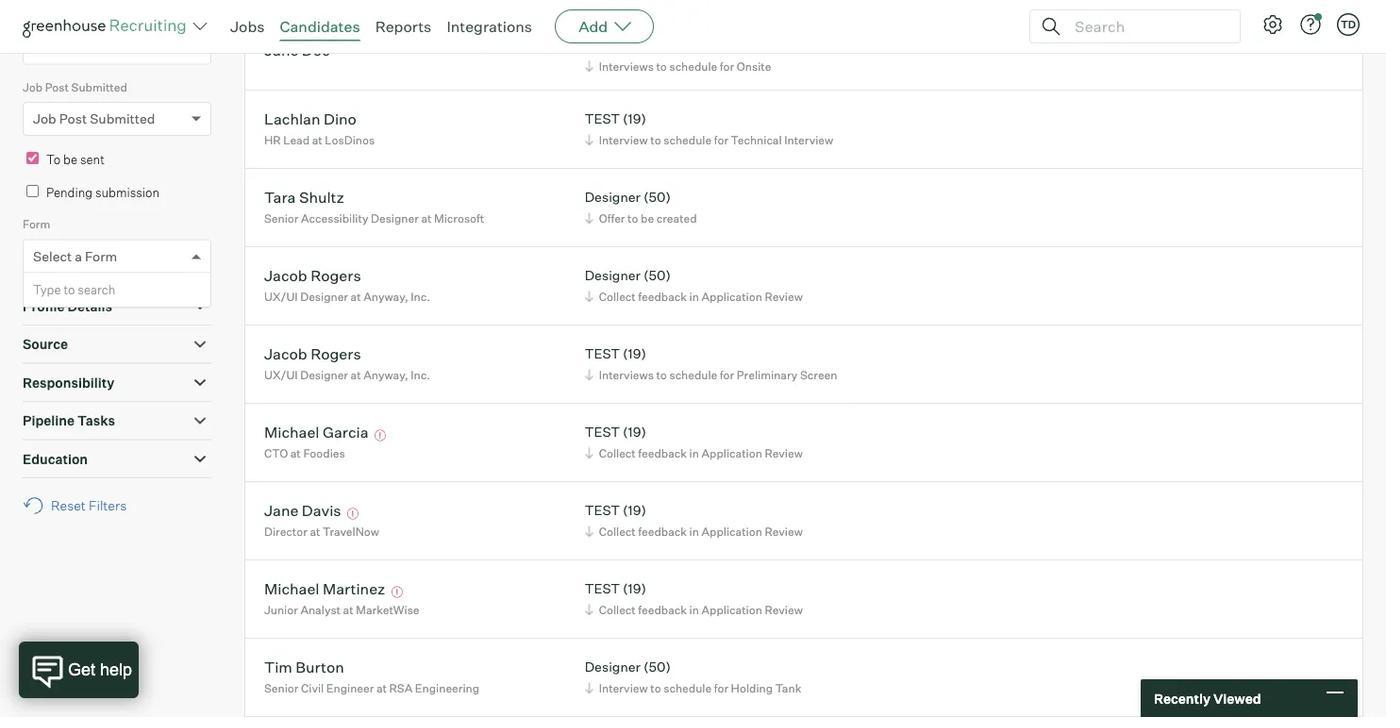 Task type: locate. For each thing, give the bounding box(es) containing it.
(19) inside the test (19) interviews to schedule for preliminary screen
[[623, 346, 646, 362]]

be
[[63, 152, 77, 167], [641, 211, 654, 225]]

0 vertical spatial inc.
[[411, 289, 430, 304]]

1 vertical spatial ux/ui
[[264, 368, 298, 382]]

job post submitted up sent on the top left
[[33, 111, 155, 127]]

to inside test (19) interviews to schedule for onsite
[[656, 59, 667, 73]]

post
[[45, 80, 69, 94], [59, 111, 87, 127]]

accessibility
[[301, 211, 368, 225]]

jacob rogers link
[[264, 266, 361, 288], [264, 344, 361, 366]]

jacob up michael garcia
[[264, 344, 307, 363]]

2 inc. from the top
[[411, 368, 430, 382]]

2 feedback from the top
[[638, 446, 687, 460]]

at inside tim burton senior civil engineer at rsa engineering
[[376, 681, 387, 695]]

interview inside designer (50) interview to schedule for holding tank
[[599, 681, 648, 695]]

for inside the test (19) interviews to schedule for preliminary screen
[[720, 368, 734, 382]]

to for test (19) interview to schedule for technical interview
[[650, 133, 661, 147]]

in inside designer (50) collect feedback in application review
[[689, 289, 699, 304]]

1 review from the top
[[765, 289, 803, 304]]

2 jacob from the top
[[264, 344, 307, 363]]

test inside the test (19) interviews to schedule for preliminary screen
[[585, 346, 620, 362]]

jacob rogers ux/ui designer at anyway, inc. up garcia at left bottom
[[264, 344, 430, 382]]

3 collect feedback in application review link from the top
[[582, 522, 808, 540]]

jacob
[[264, 266, 307, 285], [264, 344, 307, 363]]

2 interviews from the top
[[599, 368, 654, 382]]

3 in from the top
[[689, 524, 699, 539]]

designer up interview to schedule for holding tank link
[[585, 659, 641, 675]]

4 collect feedback in application review link from the top
[[582, 601, 808, 619]]

collect inside designer (50) collect feedback in application review
[[599, 289, 636, 304]]

1 (19) from the top
[[623, 37, 646, 53]]

1 inc. from the top
[[411, 289, 430, 304]]

to for designer (50) offer to be created
[[628, 211, 638, 225]]

test (19) collect feedback in application review for michael martinez
[[585, 580, 803, 617]]

michael
[[264, 422, 319, 441], [264, 579, 319, 598]]

0 vertical spatial post
[[45, 80, 69, 94]]

tara shultz senior accessibility designer at microsoft
[[264, 187, 484, 225]]

losdinos
[[325, 133, 375, 147]]

application for michael martinez
[[702, 603, 762, 617]]

inc.
[[411, 289, 430, 304], [411, 368, 430, 382]]

(50) down offer to be created link
[[644, 267, 671, 284]]

2 ux/ui from the top
[[264, 368, 298, 382]]

jacob for test
[[264, 344, 307, 363]]

lachlan dino hr lead at losdinos
[[264, 109, 375, 147]]

5 test from the top
[[585, 502, 620, 519]]

reached milestone element
[[23, 7, 211, 78]]

1 collect feedback in application review link from the top
[[582, 288, 808, 305]]

feedback for michael martinez
[[638, 603, 687, 617]]

1 vertical spatial job
[[33, 111, 56, 127]]

a
[[75, 248, 82, 264]]

test for ux/ui designer at anyway, inc.
[[585, 346, 620, 362]]

2 jacob rogers ux/ui designer at anyway, inc. from the top
[[264, 344, 430, 382]]

jacob down "accessibility"
[[264, 266, 307, 285]]

jacob rogers link up michael garcia
[[264, 344, 361, 366]]

1 vertical spatial jacob rogers link
[[264, 344, 361, 366]]

1 jacob rogers link from the top
[[264, 266, 361, 288]]

interview to schedule for technical interview link
[[582, 131, 838, 149]]

0 horizontal spatial form
[[23, 217, 50, 231]]

form down the pending submission checkbox
[[23, 217, 50, 231]]

schedule for test (19) interviews to schedule for preliminary screen
[[669, 368, 717, 382]]

recently
[[1154, 690, 1211, 707]]

viewed
[[1213, 690, 1261, 707]]

0 vertical spatial anyway,
[[364, 289, 408, 304]]

interviews
[[599, 59, 654, 73], [599, 368, 654, 382]]

1 vertical spatial (50)
[[644, 267, 671, 284]]

jacob rogers link for designer
[[264, 266, 361, 288]]

submitted down reached milestone element
[[71, 80, 127, 94]]

for inside designer (50) interview to schedule for holding tank
[[714, 681, 728, 695]]

cto at foodies
[[264, 446, 345, 460]]

post down reached
[[45, 80, 69, 94]]

tara
[[264, 187, 296, 206]]

job
[[23, 80, 43, 94], [33, 111, 56, 127]]

1 vertical spatial jane
[[264, 501, 299, 520]]

interviews for test (19) interviews to schedule for preliminary screen
[[599, 368, 654, 382]]

application
[[702, 289, 762, 304], [702, 446, 762, 460], [702, 524, 762, 539], [702, 603, 762, 617]]

michael for michael martinez
[[264, 579, 319, 598]]

at inside lachlan dino hr lead at losdinos
[[312, 133, 322, 147]]

michael martinez has been in application review for more than 5 days image
[[389, 587, 406, 598]]

1 interviews from the top
[[599, 59, 654, 73]]

1 test from the top
[[585, 37, 620, 53]]

4 in from the top
[[689, 603, 699, 617]]

1 vertical spatial rogers
[[311, 344, 361, 363]]

rogers up garcia at left bottom
[[311, 344, 361, 363]]

to for designer (50) interview to schedule for holding tank
[[650, 681, 661, 695]]

1 vertical spatial be
[[641, 211, 654, 225]]

1 vertical spatial interviews
[[599, 368, 654, 382]]

milestone down reached milestone
[[33, 39, 94, 56]]

1 jacob rogers ux/ui designer at anyway, inc. from the top
[[264, 266, 430, 304]]

(19) for cto at foodies
[[623, 424, 646, 440]]

for left holding
[[714, 681, 728, 695]]

4 test from the top
[[585, 424, 620, 440]]

pending
[[46, 185, 93, 200]]

2 in from the top
[[689, 446, 699, 460]]

jacob rogers ux/ui designer at anyway, inc. down "accessibility"
[[264, 266, 430, 304]]

schedule for designer (50) interview to schedule for holding tank
[[664, 681, 712, 695]]

4 (19) from the top
[[623, 424, 646, 440]]

for for test (19) interviews to schedule for preliminary screen
[[720, 368, 734, 382]]

jobs link
[[230, 17, 265, 36]]

travelnow
[[323, 524, 379, 539]]

add button
[[555, 9, 654, 43]]

senior down tim
[[264, 681, 299, 695]]

to inside the test (19) interviews to schedule for preliminary screen
[[656, 368, 667, 382]]

2 test from the top
[[585, 111, 620, 127]]

screen
[[800, 368, 837, 382]]

2 senior from the top
[[264, 681, 299, 695]]

job post submitted
[[23, 80, 127, 94], [33, 111, 155, 127]]

0 vertical spatial jacob rogers link
[[264, 266, 361, 288]]

4 review from the top
[[765, 603, 803, 617]]

2 vertical spatial test (19) collect feedback in application review
[[585, 580, 803, 617]]

form
[[23, 217, 50, 231], [85, 248, 117, 264]]

3 collect from the top
[[599, 524, 636, 539]]

jane up director
[[264, 501, 299, 520]]

jane davis
[[264, 501, 341, 520]]

michael martinez link
[[264, 579, 385, 601]]

0 vertical spatial ux/ui
[[264, 289, 298, 304]]

schedule left the onsite
[[669, 59, 717, 73]]

1 jacob from the top
[[264, 266, 307, 285]]

(19) for hr lead at losdinos
[[623, 111, 646, 127]]

1 jane from the top
[[264, 40, 299, 59]]

interviews inside test (19) interviews to schedule for onsite
[[599, 59, 654, 73]]

schedule left "preliminary"
[[669, 368, 717, 382]]

0 vertical spatial test (19) collect feedback in application review
[[585, 424, 803, 460]]

milestone
[[72, 9, 124, 23], [33, 39, 94, 56]]

integrations
[[447, 17, 532, 36]]

0 vertical spatial jane
[[264, 40, 299, 59]]

1 vertical spatial form
[[85, 248, 117, 264]]

1 ux/ui from the top
[[264, 289, 298, 304]]

reports link
[[375, 17, 432, 36]]

anyway, up michael garcia has been in application review for more than 5 days 'image'
[[364, 368, 408, 382]]

rogers down "accessibility"
[[311, 266, 361, 285]]

collect
[[599, 289, 636, 304], [599, 446, 636, 460], [599, 524, 636, 539], [599, 603, 636, 617]]

0 vertical spatial michael
[[264, 422, 319, 441]]

1 vertical spatial michael
[[264, 579, 319, 598]]

michael for michael garcia
[[264, 422, 319, 441]]

0 vertical spatial jacob
[[264, 266, 307, 285]]

at right cto on the left bottom of page
[[290, 446, 301, 460]]

3 review from the top
[[765, 524, 803, 539]]

jacob for designer
[[264, 266, 307, 285]]

schedule left technical
[[664, 133, 712, 147]]

2 (50) from the top
[[644, 267, 671, 284]]

inc. for test (19)
[[411, 368, 430, 382]]

shultz
[[299, 187, 344, 206]]

job post submitted down reached milestone element
[[23, 80, 127, 94]]

1 horizontal spatial be
[[641, 211, 654, 225]]

4 collect from the top
[[599, 603, 636, 617]]

schedule inside the test (19) interviews to schedule for preliminary screen
[[669, 368, 717, 382]]

(19) for ux/ui designer at anyway, inc.
[[623, 346, 646, 362]]

test (19) interviews to schedule for preliminary screen
[[585, 346, 837, 382]]

1 vertical spatial senior
[[264, 681, 299, 695]]

designer inside designer (50) collect feedback in application review
[[585, 267, 641, 284]]

michael garcia
[[264, 422, 369, 441]]

0 vertical spatial job
[[23, 80, 43, 94]]

0 vertical spatial (50)
[[644, 189, 671, 205]]

reset
[[51, 497, 86, 514]]

michael martinez
[[264, 579, 385, 598]]

submitted
[[71, 80, 127, 94], [90, 111, 155, 127]]

for left the onsite
[[720, 59, 734, 73]]

2 collect from the top
[[599, 446, 636, 460]]

schedule inside test (19) interviews to schedule for onsite
[[669, 59, 717, 73]]

test for cto at foodies
[[585, 424, 620, 440]]

1 collect from the top
[[599, 289, 636, 304]]

0 vertical spatial senior
[[264, 211, 299, 225]]

to inside test (19) interview to schedule for technical interview
[[650, 133, 661, 147]]

inc. for designer (50)
[[411, 289, 430, 304]]

search
[[78, 282, 115, 297]]

test (19) collect feedback in application review for michael garcia
[[585, 424, 803, 460]]

garcia
[[323, 422, 369, 441]]

3 (19) from the top
[[623, 346, 646, 362]]

ux/ui for designer (50)
[[264, 289, 298, 304]]

jacob rogers ux/ui designer at anyway, inc.
[[264, 266, 430, 304], [264, 344, 430, 382]]

3 application from the top
[[702, 524, 762, 539]]

michael up cto at foodies
[[264, 422, 319, 441]]

1 (50) from the top
[[644, 189, 671, 205]]

at left rsa
[[376, 681, 387, 695]]

2 application from the top
[[702, 446, 762, 460]]

profile details
[[23, 298, 112, 314]]

4 application from the top
[[702, 603, 762, 617]]

tim burton link
[[264, 657, 344, 679]]

for left "preliminary"
[[720, 368, 734, 382]]

1 test (19) collect feedback in application review from the top
[[585, 424, 803, 460]]

form right the "a"
[[85, 248, 117, 264]]

(19)
[[623, 37, 646, 53], [623, 111, 646, 127], [623, 346, 646, 362], [623, 424, 646, 440], [623, 502, 646, 519], [623, 580, 646, 597]]

3 test (19) collect feedback in application review from the top
[[585, 580, 803, 617]]

sent
[[80, 152, 105, 167]]

4 feedback from the top
[[638, 603, 687, 617]]

designer up michael garcia
[[300, 368, 348, 382]]

0 vertical spatial interviews
[[599, 59, 654, 73]]

(50) up offer to be created link
[[644, 189, 671, 205]]

senior inside tara shultz senior accessibility designer at microsoft
[[264, 211, 299, 225]]

designer right "accessibility"
[[371, 211, 419, 225]]

1 rogers from the top
[[311, 266, 361, 285]]

1 vertical spatial anyway,
[[364, 368, 408, 382]]

senior down tara
[[264, 211, 299, 225]]

1 senior from the top
[[264, 211, 299, 225]]

(50) inside 'designer (50) offer to be created'
[[644, 189, 671, 205]]

0 horizontal spatial be
[[63, 152, 77, 167]]

1 feedback from the top
[[638, 289, 687, 304]]

in
[[689, 289, 699, 304], [689, 446, 699, 460], [689, 524, 699, 539], [689, 603, 699, 617]]

schedule inside test (19) interview to schedule for technical interview
[[664, 133, 712, 147]]

1 vertical spatial jacob rogers ux/ui designer at anyway, inc.
[[264, 344, 430, 382]]

2 (19) from the top
[[623, 111, 646, 127]]

at down "accessibility"
[[351, 289, 361, 304]]

type
[[33, 282, 61, 297]]

to be sent
[[46, 152, 105, 167]]

at left the microsoft
[[421, 211, 432, 225]]

application for michael garcia
[[702, 446, 762, 460]]

(50) inside designer (50) collect feedback in application review
[[644, 267, 671, 284]]

test (19) collect feedback in application review
[[585, 424, 803, 460], [585, 502, 803, 539], [585, 580, 803, 617]]

interviews inside the test (19) interviews to schedule for preliminary screen
[[599, 368, 654, 382]]

None field
[[33, 240, 38, 272]]

collect for jane davis
[[599, 524, 636, 539]]

post up to be sent
[[59, 111, 87, 127]]

1 vertical spatial inc.
[[411, 368, 430, 382]]

(19) inside test (19) interviews to schedule for onsite
[[623, 37, 646, 53]]

michael up "junior"
[[264, 579, 319, 598]]

5 (19) from the top
[[623, 502, 646, 519]]

at right lead
[[312, 133, 322, 147]]

for inside test (19) interview to schedule for technical interview
[[714, 133, 728, 147]]

select
[[33, 248, 72, 264]]

2 anyway, from the top
[[364, 368, 408, 382]]

2 michael from the top
[[264, 579, 319, 598]]

to inside designer (50) interview to schedule for holding tank
[[650, 681, 661, 695]]

senior for tim
[[264, 681, 299, 695]]

tim
[[264, 657, 292, 676]]

tasks
[[77, 413, 115, 429]]

designer up offer
[[585, 189, 641, 205]]

for inside test (19) interviews to schedule for onsite
[[720, 59, 734, 73]]

to inside 'designer (50) offer to be created'
[[628, 211, 638, 225]]

schedule left holding
[[664, 681, 712, 695]]

0 vertical spatial jacob rogers ux/ui designer at anyway, inc.
[[264, 266, 430, 304]]

jane left 'doe'
[[264, 40, 299, 59]]

be right to
[[63, 152, 77, 167]]

lead
[[283, 133, 310, 147]]

jacob rogers link down "accessibility"
[[264, 266, 361, 288]]

collect feedback in application review link for michael martinez
[[582, 601, 808, 619]]

davis
[[302, 501, 341, 520]]

job post submitted element
[[23, 78, 211, 149]]

for left technical
[[714, 133, 728, 147]]

1 anyway, from the top
[[364, 289, 408, 304]]

1 vertical spatial test (19) collect feedback in application review
[[585, 502, 803, 539]]

6 test from the top
[[585, 580, 620, 597]]

3 test from the top
[[585, 346, 620, 362]]

in for michael martinez
[[689, 603, 699, 617]]

review
[[765, 289, 803, 304], [765, 446, 803, 460], [765, 524, 803, 539], [765, 603, 803, 617]]

feedback
[[638, 289, 687, 304], [638, 446, 687, 460], [638, 524, 687, 539], [638, 603, 687, 617]]

senior inside tim burton senior civil engineer at rsa engineering
[[264, 681, 299, 695]]

2 jane from the top
[[264, 501, 299, 520]]

schedule for test (19) interview to schedule for technical interview
[[664, 133, 712, 147]]

2 review from the top
[[765, 446, 803, 460]]

milestone right reached
[[72, 9, 124, 23]]

1 application from the top
[[702, 289, 762, 304]]

application for jane davis
[[702, 524, 762, 539]]

3 (50) from the top
[[644, 659, 671, 675]]

be left 'created'
[[641, 211, 654, 225]]

submitted up sent on the top left
[[90, 111, 155, 127]]

1 michael from the top
[[264, 422, 319, 441]]

designer down offer
[[585, 267, 641, 284]]

preliminary
[[737, 368, 798, 382]]

(19) inside test (19) interview to schedule for technical interview
[[623, 111, 646, 127]]

senior for tara
[[264, 211, 299, 225]]

(50) up interview to schedule for holding tank link
[[644, 659, 671, 675]]

review for jane davis
[[765, 524, 803, 539]]

2 vertical spatial (50)
[[644, 659, 671, 675]]

collect feedback in application review link
[[582, 288, 808, 305], [582, 444, 808, 462], [582, 522, 808, 540], [582, 601, 808, 619]]

2 jacob rogers link from the top
[[264, 344, 361, 366]]

configure image
[[1262, 13, 1284, 36]]

0 vertical spatial rogers
[[311, 266, 361, 285]]

schedule inside designer (50) interview to schedule for holding tank
[[664, 681, 712, 695]]

1 vertical spatial jacob
[[264, 344, 307, 363]]

jane doe link
[[264, 40, 330, 62]]

anyway, down tara shultz senior accessibility designer at microsoft
[[364, 289, 408, 304]]

rogers
[[311, 266, 361, 285], [311, 344, 361, 363]]

6 (19) from the top
[[623, 580, 646, 597]]

designer inside tara shultz senior accessibility designer at microsoft
[[371, 211, 419, 225]]

1 in from the top
[[689, 289, 699, 304]]

(19) for junior analyst at marketwise
[[623, 580, 646, 597]]

michael garcia has been in application review for more than 5 days image
[[372, 430, 389, 441]]

designer inside 'designer (50) offer to be created'
[[585, 189, 641, 205]]

pipeline tasks
[[23, 413, 115, 429]]

3 feedback from the top
[[638, 524, 687, 539]]

2 test (19) collect feedback in application review from the top
[[585, 502, 803, 539]]

test for director at travelnow
[[585, 502, 620, 519]]

2 collect feedback in application review link from the top
[[582, 444, 808, 462]]

filters
[[89, 497, 127, 514]]

2 rogers from the top
[[311, 344, 361, 363]]

test inside test (19) interview to schedule for technical interview
[[585, 111, 620, 127]]

reached milestone
[[23, 9, 124, 23]]



Task type: describe. For each thing, give the bounding box(es) containing it.
at up garcia at left bottom
[[351, 368, 361, 382]]

review for michael garcia
[[765, 446, 803, 460]]

(19) for director at travelnow
[[623, 502, 646, 519]]

michael garcia link
[[264, 422, 369, 444]]

review for michael martinez
[[765, 603, 803, 617]]

junior analyst at marketwise
[[264, 603, 419, 617]]

ux/ui for test (19)
[[264, 368, 298, 382]]

at inside tara shultz senior accessibility designer at microsoft
[[421, 211, 432, 225]]

integrations link
[[447, 17, 532, 36]]

in for michael garcia
[[689, 446, 699, 460]]

jane davis has been in application review for more than 5 days image
[[344, 508, 361, 520]]

foodies
[[303, 446, 345, 460]]

add
[[579, 17, 608, 36]]

jacob rogers ux/ui designer at anyway, inc. for designer
[[264, 266, 430, 304]]

interviews to schedule for preliminary screen link
[[582, 366, 842, 384]]

hr
[[264, 133, 281, 147]]

jane for jane doe
[[264, 40, 299, 59]]

candidates link
[[280, 17, 360, 36]]

holding
[[731, 681, 773, 695]]

tara shultz link
[[264, 187, 344, 209]]

0 vertical spatial milestone
[[72, 9, 124, 23]]

interviews for test (19) interviews to schedule for onsite
[[599, 59, 654, 73]]

lachlan dino link
[[264, 109, 357, 131]]

feedback inside designer (50) collect feedback in application review
[[638, 289, 687, 304]]

collect feedback in application review link for jane davis
[[582, 522, 808, 540]]

form element
[[23, 215, 211, 308]]

none field inside form element
[[33, 240, 38, 272]]

pending submission
[[46, 185, 160, 200]]

1 vertical spatial milestone
[[33, 39, 94, 56]]

test (19) collect feedback in application review for jane davis
[[585, 502, 803, 539]]

martinez
[[323, 579, 385, 598]]

test (19) interviews to schedule for onsite
[[585, 37, 771, 73]]

feedback for jane davis
[[638, 524, 687, 539]]

profile
[[23, 298, 65, 314]]

education
[[23, 451, 88, 467]]

1 horizontal spatial form
[[85, 248, 117, 264]]

source
[[23, 336, 68, 353]]

reset filters
[[51, 497, 127, 514]]

burton
[[296, 657, 344, 676]]

schedule for test (19) interviews to schedule for onsite
[[669, 59, 717, 73]]

lachlan
[[264, 109, 320, 128]]

at down davis
[[310, 524, 320, 539]]

(50) inside designer (50) interview to schedule for holding tank
[[644, 659, 671, 675]]

to for test (19) interviews to schedule for preliminary screen
[[656, 368, 667, 382]]

at down martinez
[[343, 603, 354, 617]]

candidates
[[280, 17, 360, 36]]

Pending submission checkbox
[[26, 185, 39, 197]]

td button
[[1337, 13, 1360, 36]]

greenhouse recruiting image
[[23, 15, 192, 38]]

onsite
[[737, 59, 771, 73]]

for for test (19) interviews to schedule for onsite
[[720, 59, 734, 73]]

to inside form element
[[64, 282, 75, 297]]

0 vertical spatial submitted
[[71, 80, 127, 94]]

rogers for test
[[311, 344, 361, 363]]

jane doe
[[264, 40, 330, 59]]

jane for jane davis
[[264, 501, 299, 520]]

doe
[[302, 40, 330, 59]]

to
[[46, 152, 61, 167]]

jane davis link
[[264, 501, 341, 522]]

created
[[657, 211, 697, 225]]

reset filters button
[[23, 488, 136, 523]]

select a form
[[33, 248, 117, 264]]

be inside 'designer (50) offer to be created'
[[641, 211, 654, 225]]

director at travelnow
[[264, 524, 379, 539]]

td
[[1341, 18, 1356, 31]]

test for junior analyst at marketwise
[[585, 580, 620, 597]]

interviews to schedule for onsite link
[[582, 57, 776, 75]]

jacob rogers link for test
[[264, 344, 361, 366]]

interview for (19)
[[599, 133, 648, 147]]

offer
[[599, 211, 625, 225]]

recently viewed
[[1154, 690, 1261, 707]]

analyst
[[300, 603, 341, 617]]

feedback for michael garcia
[[638, 446, 687, 460]]

test inside test (19) interviews to schedule for onsite
[[585, 37, 620, 53]]

collect feedback in application review link for michael garcia
[[582, 444, 808, 462]]

td button
[[1333, 9, 1364, 40]]

0 vertical spatial be
[[63, 152, 77, 167]]

reached
[[23, 9, 69, 23]]

1 vertical spatial submitted
[[90, 111, 155, 127]]

offer to be created link
[[582, 209, 702, 227]]

rogers for designer
[[311, 266, 361, 285]]

for for test (19) interview to schedule for technical interview
[[714, 133, 728, 147]]

designer inside designer (50) interview to schedule for holding tank
[[585, 659, 641, 675]]

collect for michael martinez
[[599, 603, 636, 617]]

designer (50) interview to schedule for holding tank
[[585, 659, 801, 695]]

review inside designer (50) collect feedback in application review
[[765, 289, 803, 304]]

jobs
[[230, 17, 265, 36]]

submission
[[95, 185, 160, 200]]

director
[[264, 524, 307, 539]]

dino
[[324, 109, 357, 128]]

Search text field
[[1070, 13, 1223, 40]]

marketwise
[[356, 603, 419, 617]]

rsa
[[389, 681, 413, 695]]

for for designer (50) interview to schedule for holding tank
[[714, 681, 728, 695]]

jacob rogers ux/ui designer at anyway, inc. for test
[[264, 344, 430, 382]]

responsibility
[[23, 374, 114, 391]]

1 vertical spatial post
[[59, 111, 87, 127]]

application inside designer (50) collect feedback in application review
[[702, 289, 762, 304]]

designer (50) collect feedback in application review
[[585, 267, 803, 304]]

engineer
[[326, 681, 374, 695]]

To be sent checkbox
[[26, 152, 39, 164]]

technical
[[731, 133, 782, 147]]

microsoft
[[434, 211, 484, 225]]

engineering
[[415, 681, 479, 695]]

details
[[67, 298, 112, 314]]

0 vertical spatial job post submitted
[[23, 80, 127, 94]]

anyway, for designer
[[364, 289, 408, 304]]

to for test (19) interviews to schedule for onsite
[[656, 59, 667, 73]]

designer (50) offer to be created
[[585, 189, 697, 225]]

(50) for tara shultz
[[644, 189, 671, 205]]

civil
[[301, 681, 324, 695]]

interview for (50)
[[599, 681, 648, 695]]

0 vertical spatial form
[[23, 217, 50, 231]]

designer down "accessibility"
[[300, 289, 348, 304]]

(50) for jacob rogers
[[644, 267, 671, 284]]

test (19) interview to schedule for technical interview
[[585, 111, 833, 147]]

tank
[[775, 681, 801, 695]]

1 vertical spatial job post submitted
[[33, 111, 155, 127]]

junior
[[264, 603, 298, 617]]

test for hr lead at losdinos
[[585, 111, 620, 127]]

type to search
[[33, 282, 115, 297]]

in for jane davis
[[689, 524, 699, 539]]

anyway, for test
[[364, 368, 408, 382]]

tim burton senior civil engineer at rsa engineering
[[264, 657, 479, 695]]

reports
[[375, 17, 432, 36]]

pipeline
[[23, 413, 75, 429]]

collect for michael garcia
[[599, 446, 636, 460]]



Task type: vqa. For each thing, say whether or not it's contained in the screenshot.


